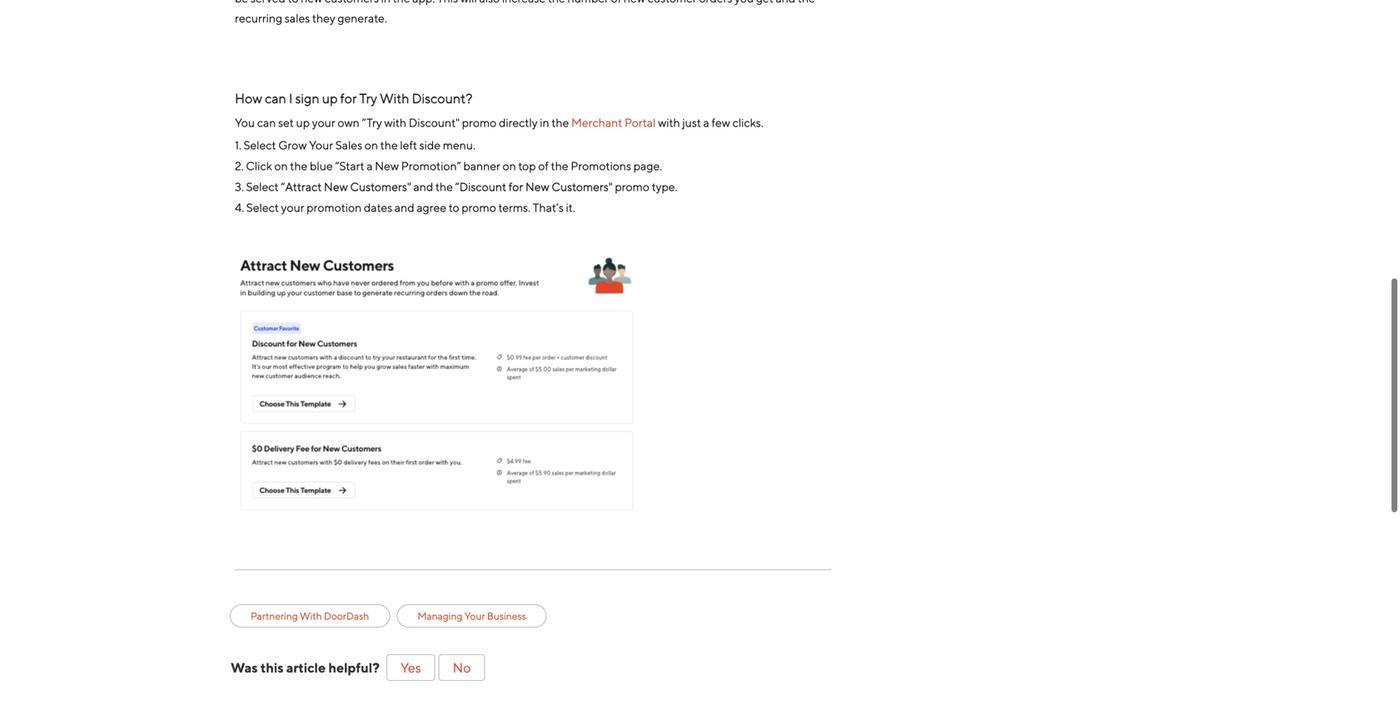 Task type: describe. For each thing, give the bounding box(es) containing it.
user-added image image
[[235, 252, 652, 526]]

promotion"
[[401, 159, 461, 173]]

was this article helpful?
[[231, 660, 380, 676]]

0 vertical spatial promo
[[462, 116, 497, 130]]

2 with from the left
[[658, 116, 681, 130]]

managing
[[418, 611, 463, 622]]

you
[[235, 116, 255, 130]]

promotion
[[307, 201, 362, 214]]

how can i sign up for try with discount?
[[235, 90, 473, 106]]

your inside 1. select grow your sales on the left side menu. 2. click on the blue "start a new promotion" banner on top of the promotions page. 3. select " attract new customers" and the " discount for new customers" promo type. 4. select your promotion dates and agree to promo terms. that's it.
[[309, 138, 333, 152]]

0 vertical spatial with
[[380, 90, 409, 106]]

portal
[[625, 116, 656, 130]]

attract
[[285, 180, 322, 194]]

can for you
[[257, 116, 276, 130]]

2 vertical spatial promo
[[462, 201, 496, 214]]

you can set up your own "try with discount" promo directly in the merchant portal with just a few clicks.
[[235, 116, 766, 130]]

yes button
[[387, 655, 435, 681]]

side
[[420, 138, 441, 152]]

merchant portal link
[[572, 116, 656, 130]]

the right in
[[552, 116, 569, 130]]

2 horizontal spatial on
[[503, 159, 516, 173]]

promotions
[[571, 159, 632, 173]]

was
[[231, 660, 258, 676]]

discount"
[[409, 116, 460, 130]]

1 vertical spatial select
[[246, 180, 279, 194]]

it.
[[566, 201, 576, 214]]

partnering
[[251, 611, 298, 622]]

that's
[[533, 201, 564, 214]]

terms.
[[499, 201, 531, 214]]

this
[[261, 660, 284, 676]]

0 vertical spatial select
[[244, 138, 276, 152]]

1 with from the left
[[384, 116, 407, 130]]

banner
[[464, 159, 501, 173]]

set
[[278, 116, 294, 130]]

for inside 1. select grow your sales on the left side menu. 2. click on the blue "start a new promotion" banner on top of the promotions page. 3. select " attract new customers" and the " discount for new customers" promo type. 4. select your promotion dates and agree to promo terms. that's it.
[[509, 180, 523, 194]]

0 horizontal spatial on
[[274, 159, 288, 173]]

just
[[683, 116, 701, 130]]

the left left
[[380, 138, 398, 152]]

of
[[538, 159, 549, 173]]

your inside 1. select grow your sales on the left side menu. 2. click on the blue "start a new promotion" banner on top of the promotions page. 3. select " attract new customers" and the " discount for new customers" promo type. 4. select your promotion dates and agree to promo terms. that's it.
[[281, 201, 305, 214]]

clicks.
[[733, 116, 764, 130]]

3.
[[235, 180, 244, 194]]

1 customers" from the left
[[350, 180, 411, 194]]

1 vertical spatial and
[[395, 201, 415, 214]]

in
[[540, 116, 550, 130]]

click
[[246, 159, 272, 173]]

2 horizontal spatial new
[[526, 180, 550, 194]]

can for how
[[265, 90, 286, 106]]

1 horizontal spatial a
[[704, 116, 710, 130]]

partnering with doordash link
[[251, 609, 369, 624]]

0 vertical spatial and
[[414, 180, 433, 194]]

sales
[[336, 138, 363, 152]]



Task type: vqa. For each thing, say whether or not it's contained in the screenshot.
just
yes



Task type: locate. For each thing, give the bounding box(es) containing it.
1 vertical spatial can
[[257, 116, 276, 130]]

your left "business" on the bottom left of the page
[[465, 611, 485, 622]]

1 vertical spatial up
[[296, 116, 310, 130]]

own
[[338, 116, 360, 130]]

a inside 1. select grow your sales on the left side menu. 2. click on the blue "start a new promotion" banner on top of the promotions page. 3. select " attract new customers" and the " discount for new customers" promo type. 4. select your promotion dates and agree to promo terms. that's it.
[[367, 159, 373, 173]]

0 vertical spatial a
[[704, 116, 710, 130]]

promo up menu.
[[462, 116, 497, 130]]

with left doordash
[[300, 611, 322, 622]]

up right set
[[296, 116, 310, 130]]

managing your business link
[[418, 609, 526, 624]]

a left "few"
[[704, 116, 710, 130]]

try
[[360, 90, 377, 106]]

" down grow
[[281, 180, 285, 194]]

1.
[[235, 138, 241, 152]]

i
[[289, 90, 293, 106]]

managing your business
[[418, 611, 526, 622]]

and down promotion"
[[414, 180, 433, 194]]

sign
[[295, 90, 320, 106]]

0 horizontal spatial "
[[281, 180, 285, 194]]

on down "try
[[365, 138, 378, 152]]

1 horizontal spatial on
[[365, 138, 378, 152]]

customers"
[[350, 180, 411, 194], [552, 180, 613, 194]]

2.
[[235, 159, 244, 173]]

top
[[519, 159, 536, 173]]

1 " from the left
[[281, 180, 285, 194]]

0 horizontal spatial new
[[324, 180, 348, 194]]

0 horizontal spatial with
[[384, 116, 407, 130]]

the right of
[[551, 159, 569, 173]]

with right "try
[[384, 116, 407, 130]]

a
[[704, 116, 710, 130], [367, 159, 373, 173]]

1 horizontal spatial your
[[312, 116, 336, 130]]

your left own
[[312, 116, 336, 130]]

1 vertical spatial for
[[509, 180, 523, 194]]

0 vertical spatial can
[[265, 90, 286, 106]]

0 horizontal spatial your
[[309, 138, 333, 152]]

new up promotion
[[324, 180, 348, 194]]

for up terms.
[[509, 180, 523, 194]]

1 horizontal spatial up
[[322, 90, 338, 106]]

select
[[244, 138, 276, 152], [246, 180, 279, 194], [246, 201, 279, 214]]

select up click
[[244, 138, 276, 152]]

2 customers" from the left
[[552, 180, 613, 194]]

0 horizontal spatial customers"
[[350, 180, 411, 194]]

type.
[[652, 180, 678, 194]]

0 horizontal spatial for
[[340, 90, 357, 106]]

"
[[281, 180, 285, 194], [455, 180, 460, 194]]

article
[[286, 660, 326, 676]]

" up to
[[455, 180, 460, 194]]

"try
[[362, 116, 382, 130]]

doordash
[[324, 611, 369, 622]]

menu.
[[443, 138, 476, 152]]

agree
[[417, 201, 447, 214]]

1 vertical spatial your
[[281, 201, 305, 214]]

1. select grow your sales on the left side menu. 2. click on the blue "start a new promotion" banner on top of the promotions page. 3. select " attract new customers" and the " discount for new customers" promo type. 4. select your promotion dates and agree to promo terms. that's it.
[[235, 138, 680, 214]]

with
[[384, 116, 407, 130], [658, 116, 681, 130]]

0 vertical spatial up
[[322, 90, 338, 106]]

new
[[375, 159, 399, 173], [324, 180, 348, 194], [526, 180, 550, 194]]

your
[[312, 116, 336, 130], [281, 201, 305, 214]]

business
[[487, 611, 526, 622]]

partnering with doordash
[[251, 611, 369, 622]]

helpful?
[[329, 660, 380, 676]]

1 horizontal spatial with
[[658, 116, 681, 130]]

and
[[414, 180, 433, 194], [395, 201, 415, 214]]

1 horizontal spatial "
[[455, 180, 460, 194]]

can left i
[[265, 90, 286, 106]]

new right "start
[[375, 159, 399, 173]]

on left top
[[503, 159, 516, 173]]

0 horizontal spatial a
[[367, 159, 373, 173]]

directly
[[499, 116, 538, 130]]

can left set
[[257, 116, 276, 130]]

4.
[[235, 201, 244, 214]]

your up blue
[[309, 138, 333, 152]]

select right "4."
[[246, 201, 279, 214]]

0 horizontal spatial up
[[296, 116, 310, 130]]

yes
[[401, 660, 421, 676]]

up
[[322, 90, 338, 106], [296, 116, 310, 130]]

customers" up it. on the top
[[552, 180, 613, 194]]

merchant
[[572, 116, 623, 130]]

1 vertical spatial promo
[[615, 180, 650, 194]]

few
[[712, 116, 731, 130]]

with left the just
[[658, 116, 681, 130]]

with
[[380, 90, 409, 106], [300, 611, 322, 622]]

left
[[400, 138, 417, 152]]

2 " from the left
[[455, 180, 460, 194]]

and right dates
[[395, 201, 415, 214]]

0 vertical spatial for
[[340, 90, 357, 106]]

on
[[365, 138, 378, 152], [274, 159, 288, 173], [503, 159, 516, 173]]

1 horizontal spatial customers"
[[552, 180, 613, 194]]

discount
[[460, 180, 507, 194]]

for left try
[[340, 90, 357, 106]]

new down of
[[526, 180, 550, 194]]

promo
[[462, 116, 497, 130], [615, 180, 650, 194], [462, 201, 496, 214]]

no button
[[439, 655, 485, 681]]

0 horizontal spatial your
[[281, 201, 305, 214]]

grow
[[278, 138, 307, 152]]

on right click
[[274, 159, 288, 173]]

can
[[265, 90, 286, 106], [257, 116, 276, 130]]

to
[[449, 201, 460, 214]]

select down click
[[246, 180, 279, 194]]

up right sign on the top
[[322, 90, 338, 106]]

"start
[[335, 159, 365, 173]]

your
[[309, 138, 333, 152], [465, 611, 485, 622]]

2 vertical spatial select
[[246, 201, 279, 214]]

discount?
[[412, 90, 473, 106]]

promo down 'discount'
[[462, 201, 496, 214]]

your down the attract
[[281, 201, 305, 214]]

blue
[[310, 159, 333, 173]]

1 horizontal spatial new
[[375, 159, 399, 173]]

1 vertical spatial with
[[300, 611, 322, 622]]

promo down the page.
[[615, 180, 650, 194]]

0 horizontal spatial with
[[300, 611, 322, 622]]

1 horizontal spatial for
[[509, 180, 523, 194]]

no
[[453, 660, 471, 676]]

how
[[235, 90, 262, 106]]

0 vertical spatial your
[[309, 138, 333, 152]]

the up the attract
[[290, 159, 308, 173]]

page.
[[634, 159, 663, 173]]

0 vertical spatial your
[[312, 116, 336, 130]]

a right "start
[[367, 159, 373, 173]]

1 horizontal spatial with
[[380, 90, 409, 106]]

the up to
[[436, 180, 453, 194]]

with right try
[[380, 90, 409, 106]]

customers" up dates
[[350, 180, 411, 194]]

1 vertical spatial your
[[465, 611, 485, 622]]

1 horizontal spatial your
[[465, 611, 485, 622]]

for
[[340, 90, 357, 106], [509, 180, 523, 194]]

dates
[[364, 201, 393, 214]]

the
[[552, 116, 569, 130], [380, 138, 398, 152], [290, 159, 308, 173], [551, 159, 569, 173], [436, 180, 453, 194]]

1 vertical spatial a
[[367, 159, 373, 173]]



